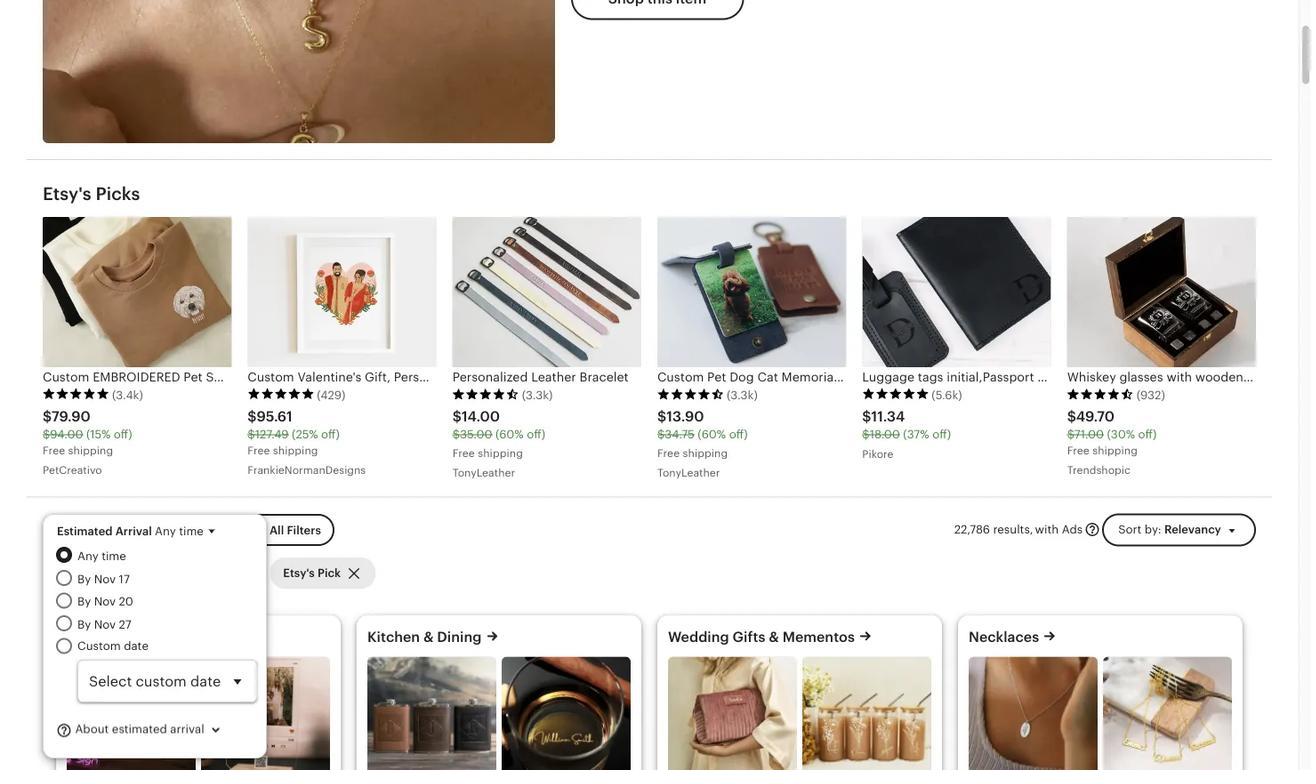 Task type: describe. For each thing, give the bounding box(es) containing it.
(60% for 14.00
[[496, 428, 524, 442]]

(429)
[[317, 389, 346, 402]]

(15%
[[86, 428, 111, 442]]

$ 14.00 $ 35.00 (60% off) free shipping tonyleather
[[453, 409, 546, 479]]

off) for 13.90
[[729, 428, 748, 442]]

4.5 out of 5 stars image for 13.90
[[658, 389, 724, 401]]

whiskey glasses with wooden box, personalized whiskey glass, christmas gift, for boyfriend gifts, monogrammed whiskey glass image
[[1068, 218, 1257, 368]]

hip flask, groomsmen gifts personalized, groomsmen gift flask, groomsman gift leather hip flask gift for him, initial hip flask for men7 image
[[368, 657, 497, 771]]

(3.3k) for 14.00
[[522, 389, 553, 402]]

34.75
[[665, 428, 695, 442]]

etsy's for etsy's pick
[[283, 568, 315, 581]]

14.00
[[462, 409, 500, 425]]

by nov 17 link
[[77, 571, 257, 588]]

custom date
[[77, 640, 149, 654]]

11.34
[[872, 409, 905, 425]]

all filters
[[270, 524, 321, 538]]

shipping for 14.00
[[478, 448, 523, 460]]

tonyleather for 14.00
[[453, 467, 515, 479]]

off) for 79.90
[[114, 428, 132, 442]]

13.90
[[667, 409, 704, 425]]

dining
[[437, 630, 482, 646]]

nov for 17
[[94, 573, 116, 586]]

71.00
[[1075, 428, 1104, 442]]

5 out of 5 stars image for 95.61
[[248, 389, 314, 401]]

95.61
[[257, 409, 293, 425]]

shipping for 79.90
[[68, 445, 113, 457]]

(3.3k) for 13.90
[[727, 389, 758, 402]]

all filters button
[[238, 515, 335, 547]]

tonyleather for 13.90
[[658, 467, 720, 479]]

by nov 27 link
[[77, 616, 257, 634]]

wedding gifts & mementos
[[668, 630, 855, 646]]

free for 49.70
[[1068, 445, 1090, 457]]

etsy's pick
[[283, 568, 341, 581]]

17
[[119, 573, 130, 586]]

127.49
[[255, 428, 289, 442]]

0 vertical spatial time
[[179, 525, 204, 538]]

4.5 out of 5 stars image for 14.00
[[453, 389, 519, 401]]

ads
[[1062, 524, 1083, 537]]

pikore
[[863, 449, 894, 461]]

about
[[75, 724, 109, 737]]

18.00
[[870, 428, 901, 442]]

custom name cup with birth flower,birth month iced coffee cup,custom name tumbler,bridesmaid gifts idea,holiday gift,christmas gifts for her image
[[803, 657, 932, 771]]

all
[[270, 524, 284, 538]]

frankienormandesigns
[[248, 465, 366, 477]]

arrival
[[170, 724, 204, 737]]

22,786
[[955, 524, 991, 537]]

by for by nov 17
[[77, 573, 91, 586]]

relevancy
[[1165, 524, 1222, 537]]

with
[[1036, 524, 1059, 537]]

arrival
[[115, 525, 152, 538]]

personalized
[[453, 370, 528, 385]]

$ 49.70 $ 71.00 (30% off) free shipping trendshopic
[[1068, 409, 1157, 477]]

picks
[[96, 184, 140, 205]]

free for 79.90
[[43, 445, 65, 457]]

any inside select an estimated delivery date option group
[[77, 550, 99, 564]]

about estimated arrival button
[[56, 714, 238, 748]]

(932)
[[1137, 389, 1166, 402]]

by nov 20 link
[[77, 594, 257, 611]]

kitchen & dining
[[368, 630, 482, 646]]

shipping for 13.90
[[683, 448, 728, 460]]

dainty birth flower necklace, birth flower necklace, silver necklace, personalized necklace for her, birthday gift, anniversary gift image
[[969, 657, 1098, 771]]

trendshopic
[[1068, 465, 1131, 477]]

etsy's pick link
[[270, 558, 376, 590]]

custom neon sign | neon sign | wedding signs | name neon sign | led neon light sign | wedding bridesmaid gifts | wall decor | home decor image
[[67, 657, 196, 771]]

free for 14.00
[[453, 448, 475, 460]]

mementos
[[783, 630, 855, 646]]

94.00
[[50, 428, 83, 442]]

estimated arrival any time
[[57, 525, 204, 538]]

35.00
[[460, 428, 493, 442]]

0 vertical spatial any
[[155, 525, 176, 538]]

3 5 out of 5 stars image from the left
[[863, 389, 929, 401]]

$ 79.90 $ 94.00 (15% off) free shipping petcreativo
[[43, 409, 132, 477]]

(37%
[[904, 428, 930, 442]]

by for by nov 27
[[77, 619, 91, 632]]



Task type: locate. For each thing, give the bounding box(es) containing it.
tonyleather inside $ 14.00 $ 35.00 (60% off) free shipping tonyleather
[[453, 467, 515, 479]]

etsy's for etsy's picks
[[43, 184, 91, 205]]

date
[[124, 640, 149, 654]]

5 off) from the left
[[933, 428, 951, 442]]

off) inside $ 13.90 $ 34.75 (60% off) free shipping tonyleather
[[729, 428, 748, 442]]

free inside $ 14.00 $ 35.00 (60% off) free shipping tonyleather
[[453, 448, 475, 460]]

any down estimated
[[77, 550, 99, 564]]

0 horizontal spatial time
[[102, 550, 126, 564]]

0 horizontal spatial 4.5 out of 5 stars image
[[453, 389, 519, 401]]

nov inside by nov 27 link
[[94, 619, 116, 632]]

by:
[[1145, 524, 1162, 537]]

4 off) from the left
[[729, 428, 748, 442]]

$
[[43, 409, 52, 425], [248, 409, 257, 425], [453, 409, 462, 425], [658, 409, 667, 425], [863, 409, 872, 425], [1068, 409, 1077, 425], [43, 428, 50, 442], [248, 428, 255, 442], [453, 428, 460, 442], [658, 428, 665, 442], [863, 428, 870, 442], [1068, 428, 1075, 442]]

free for 13.90
[[658, 448, 680, 460]]

by inside 'link'
[[77, 596, 91, 609]]

6 off) from the left
[[1139, 428, 1157, 442]]

custom valentine's gift, personalised, couple portrait, anniversary gift, bespoke wedding portrait, illustration, art print image
[[248, 218, 437, 368]]

shipping for 49.70
[[1093, 445, 1138, 457]]

nov
[[94, 573, 116, 586], [94, 596, 116, 609], [94, 619, 116, 632]]

by for by nov 20
[[77, 596, 91, 609]]

custom
[[77, 640, 121, 654]]

off) inside $ 14.00 $ 35.00 (60% off) free shipping tonyleather
[[527, 428, 546, 442]]

personalized leather bracelet
[[453, 370, 629, 385]]

any up the any time link
[[155, 525, 176, 538]]

3 off) from the left
[[527, 428, 546, 442]]

4.5 out of 5 stars image for 49.70
[[1068, 389, 1134, 401]]

nov left 17
[[94, 573, 116, 586]]

tonyleather down 35.00
[[453, 467, 515, 479]]

1 horizontal spatial time
[[179, 525, 204, 538]]

off) right (30%
[[1139, 428, 1157, 442]]

free inside $ 79.90 $ 94.00 (15% off) free shipping petcreativo
[[43, 445, 65, 457]]

free down 127.49
[[248, 445, 270, 457]]

bracelet
[[580, 370, 629, 385]]

off) inside $ 11.34 $ 18.00 (37% off) pikore
[[933, 428, 951, 442]]

nov for 20
[[94, 596, 116, 609]]

tonyleather down 34.75
[[658, 467, 720, 479]]

nov for 27
[[94, 619, 116, 632]]

off) inside $ 49.70 $ 71.00 (30% off) free shipping trendshopic
[[1139, 428, 1157, 442]]

custom pet dog cat memorial loss engraved gifts photo key chain personalized leather key ring keychain image
[[658, 218, 847, 368]]

by nov 20
[[77, 596, 133, 609]]

2 & from the left
[[769, 630, 779, 646]]

0 horizontal spatial (60%
[[496, 428, 524, 442]]

0 vertical spatial by
[[77, 573, 91, 586]]

personalized name necklace, 14k solid gold name necklace, custom silver name necklace, dainty necklace, 21st birthday gift, anniversary gift image
[[1104, 657, 1233, 771]]

off) inside $ 79.90 $ 94.00 (15% off) free shipping petcreativo
[[114, 428, 132, 442]]

necklaces link
[[969, 630, 1040, 646]]

1 vertical spatial nov
[[94, 596, 116, 609]]

(60% inside $ 13.90 $ 34.75 (60% off) free shipping tonyleather
[[698, 428, 726, 442]]

79.90
[[52, 409, 91, 425]]

custom makeup bag • personalised bridesmaid gifts • wedding gift • travel toiletry bag • cosmetic bag • birthday gift • gift for her image
[[668, 657, 797, 771]]

off) inside the $ 95.61 $ 127.49 (25% off) free shipping frankienormandesigns
[[321, 428, 340, 442]]

2 vertical spatial by
[[77, 619, 91, 632]]

free
[[43, 445, 65, 457], [248, 445, 270, 457], [1068, 445, 1090, 457], [453, 448, 475, 460], [658, 448, 680, 460]]

shipping down (30%
[[1093, 445, 1138, 457]]

1 horizontal spatial 4.5 out of 5 stars image
[[658, 389, 724, 401]]

2 nov from the top
[[94, 596, 116, 609]]

custom embroidered pet sweatshirt, pet gifts, custom dog portrait sweatshirt, pet face shirt, dog mom gift, dog embroidery, pet crewneck image
[[43, 218, 232, 368]]

2 by from the top
[[77, 596, 91, 609]]

1 tonyleather from the left
[[453, 467, 515, 479]]

time up by nov 17
[[102, 550, 126, 564]]

(60% for 13.90
[[698, 428, 726, 442]]

by
[[77, 573, 91, 586], [77, 596, 91, 609], [77, 619, 91, 632]]

2 (3.3k) from the left
[[727, 389, 758, 402]]

off) right 34.75
[[729, 428, 748, 442]]

by down any time
[[77, 573, 91, 586]]

pick
[[318, 568, 341, 581]]

any
[[155, 525, 176, 538], [77, 550, 99, 564]]

3 by from the top
[[77, 619, 91, 632]]

sort
[[1119, 524, 1142, 537]]

4.5 out of 5 stars image up 49.70
[[1068, 389, 1134, 401]]

1 (60% from the left
[[496, 428, 524, 442]]

free down 94.00
[[43, 445, 65, 457]]

shipping inside $ 14.00 $ 35.00 (60% off) free shipping tonyleather
[[478, 448, 523, 460]]

personalized leather bracelet image
[[453, 218, 642, 368]]

gifts
[[733, 630, 766, 646]]

nov inside by nov 17 link
[[94, 573, 116, 586]]

1 vertical spatial etsy's
[[283, 568, 315, 581]]

1 horizontal spatial 5 out of 5 stars image
[[248, 389, 314, 401]]

5 out of 5 stars image for 79.90
[[43, 389, 109, 401]]

(60% inside $ 14.00 $ 35.00 (60% off) free shipping tonyleather
[[496, 428, 524, 442]]

4.5 out of 5 stars image
[[453, 389, 519, 401], [658, 389, 724, 401], [1068, 389, 1134, 401]]

5 out of 5 stars image
[[43, 389, 109, 401], [248, 389, 314, 401], [863, 389, 929, 401]]

shipping inside $ 49.70 $ 71.00 (30% off) free shipping trendshopic
[[1093, 445, 1138, 457]]

off) for 11.34
[[933, 428, 951, 442]]

(25%
[[292, 428, 318, 442]]

etsy's left 'picks'
[[43, 184, 91, 205]]

0 horizontal spatial tonyleather
[[453, 467, 515, 479]]

0 horizontal spatial 5 out of 5 stars image
[[43, 389, 109, 401]]

off) right (25%
[[321, 428, 340, 442]]

about estimated arrival
[[72, 724, 204, 737]]

4.5 out of 5 stars image down the personalized on the top left of the page
[[453, 389, 519, 401]]

1 horizontal spatial (60%
[[698, 428, 726, 442]]

22,786 results,
[[955, 524, 1034, 537]]

1 horizontal spatial tonyleather
[[658, 467, 720, 479]]

wedding
[[668, 630, 730, 646]]

off) right (37%
[[933, 428, 951, 442]]

etsy's picks
[[43, 184, 140, 205]]

(3.3k)
[[522, 389, 553, 402], [727, 389, 758, 402]]

any time link
[[77, 548, 257, 565]]

0 vertical spatial etsy's
[[43, 184, 91, 205]]

free down 35.00
[[453, 448, 475, 460]]

off) right (15%
[[114, 428, 132, 442]]

results,
[[994, 524, 1034, 537]]

49.70
[[1077, 409, 1115, 425]]

(3.4k)
[[112, 389, 143, 402]]

27
[[119, 619, 132, 632]]

off) down personalized leather bracelet
[[527, 428, 546, 442]]

20
[[119, 596, 133, 609]]

5 out of 5 stars image up 11.34
[[863, 389, 929, 401]]

free down 71.00
[[1068, 445, 1090, 457]]

shipping inside $ 79.90 $ 94.00 (15% off) free shipping petcreativo
[[68, 445, 113, 457]]

1 horizontal spatial any
[[155, 525, 176, 538]]

$ 11.34 $ 18.00 (37% off) pikore
[[863, 409, 951, 461]]

0 horizontal spatial any
[[77, 550, 99, 564]]

by nov 17
[[77, 573, 130, 586]]

free inside the $ 95.61 $ 127.49 (25% off) free shipping frankienormandesigns
[[248, 445, 270, 457]]

(3.3k) up $ 13.90 $ 34.75 (60% off) free shipping tonyleather
[[727, 389, 758, 402]]

nov left 20 on the bottom left of the page
[[94, 596, 116, 609]]

2 5 out of 5 stars image from the left
[[248, 389, 314, 401]]

2 horizontal spatial 5 out of 5 stars image
[[863, 389, 929, 401]]

5 out of 5 stars image up 79.90
[[43, 389, 109, 401]]

1 5 out of 5 stars image from the left
[[43, 389, 109, 401]]

filters
[[287, 524, 321, 538]]

off) for 14.00
[[527, 428, 546, 442]]

&
[[424, 630, 434, 646], [769, 630, 779, 646]]

by up the custom
[[77, 619, 91, 632]]

shipping down (15%
[[68, 445, 113, 457]]

personalized song arcylic plaque, mothers day gift, valentines day gift, birthday gift, wedding gift, christmas gift, minimalist home decor image
[[201, 657, 330, 771]]

free for 95.61
[[248, 445, 270, 457]]

(30%
[[1107, 428, 1136, 442]]

shipping down 34.75
[[683, 448, 728, 460]]

free down 34.75
[[658, 448, 680, 460]]

petcreativo
[[43, 465, 102, 477]]

1 nov from the top
[[94, 573, 116, 586]]

by down by nov 17
[[77, 596, 91, 609]]

1 by from the top
[[77, 573, 91, 586]]

2 tonyleather from the left
[[658, 467, 720, 479]]

(5.6k)
[[932, 389, 963, 402]]

tonyleather inside $ 13.90 $ 34.75 (60% off) free shipping tonyleather
[[658, 467, 720, 479]]

3 4.5 out of 5 stars image from the left
[[1068, 389, 1134, 401]]

kitchen
[[368, 630, 420, 646]]

0 vertical spatial nov
[[94, 573, 116, 586]]

tonyleather
[[453, 467, 515, 479], [658, 467, 720, 479]]

shipping down 35.00
[[478, 448, 523, 460]]

leather
[[531, 370, 577, 385]]

shipping inside the $ 95.61 $ 127.49 (25% off) free shipping frankienormandesigns
[[273, 445, 318, 457]]

(60%
[[496, 428, 524, 442], [698, 428, 726, 442]]

$ 13.90 $ 34.75 (60% off) free shipping tonyleather
[[658, 409, 748, 479]]

estimated
[[112, 724, 167, 737]]

1 vertical spatial any
[[77, 550, 99, 564]]

1 horizontal spatial etsy's
[[283, 568, 315, 581]]

1 vertical spatial time
[[102, 550, 126, 564]]

0 horizontal spatial &
[[424, 630, 434, 646]]

time up the any time link
[[179, 525, 204, 538]]

etsy's
[[43, 184, 91, 205], [283, 568, 315, 581]]

1 horizontal spatial (3.3k)
[[727, 389, 758, 402]]

etsy's left pick
[[283, 568, 315, 581]]

0 horizontal spatial etsy's
[[43, 184, 91, 205]]

1 4.5 out of 5 stars image from the left
[[453, 389, 519, 401]]

off)
[[114, 428, 132, 442], [321, 428, 340, 442], [527, 428, 546, 442], [729, 428, 748, 442], [933, 428, 951, 442], [1139, 428, 1157, 442]]

free inside $ 49.70 $ 71.00 (30% off) free shipping trendshopic
[[1068, 445, 1090, 457]]

off) for 49.70
[[1139, 428, 1157, 442]]

nov left 27 on the bottom of the page
[[94, 619, 116, 632]]

custom whiskey glass with premium quality side and bottom engraving for any special occasion. image
[[502, 657, 631, 771]]

shipping down (25%
[[273, 445, 318, 457]]

2 off) from the left
[[321, 428, 340, 442]]

3 nov from the top
[[94, 619, 116, 632]]

(60% right 35.00
[[496, 428, 524, 442]]

1 vertical spatial by
[[77, 596, 91, 609]]

shipping for 95.61
[[273, 445, 318, 457]]

(60% down 13.90
[[698, 428, 726, 442]]

4.5 out of 5 stars image up 13.90
[[658, 389, 724, 401]]

free inside $ 13.90 $ 34.75 (60% off) free shipping tonyleather
[[658, 448, 680, 460]]

sort by: relevancy
[[1119, 524, 1222, 537]]

2 4.5 out of 5 stars image from the left
[[658, 389, 724, 401]]

1 (3.3k) from the left
[[522, 389, 553, 402]]

2 vertical spatial nov
[[94, 619, 116, 632]]

& right gifts on the bottom of page
[[769, 630, 779, 646]]

luggage tags initial,passport holder personalized,leather luggage tag personalized,custom passport holder and luggage tag image
[[863, 218, 1052, 368]]

off) for 95.61
[[321, 428, 340, 442]]

shipping
[[68, 445, 113, 457], [273, 445, 318, 457], [1093, 445, 1138, 457], [478, 448, 523, 460], [683, 448, 728, 460]]

& left dining
[[424, 630, 434, 646]]

0 horizontal spatial (3.3k)
[[522, 389, 553, 402]]

time
[[179, 525, 204, 538], [102, 550, 126, 564]]

wedding gifts & mementos link
[[668, 630, 855, 646]]

necklaces
[[969, 630, 1040, 646]]

5 out of 5 stars image up 95.61
[[248, 389, 314, 401]]

shipping inside $ 13.90 $ 34.75 (60% off) free shipping tonyleather
[[683, 448, 728, 460]]

1 horizontal spatial &
[[769, 630, 779, 646]]

select an estimated delivery date option group
[[56, 548, 257, 703]]

by nov 27
[[77, 619, 132, 632]]

any time
[[77, 550, 126, 564]]

(3.3k) down personalized leather bracelet
[[522, 389, 553, 402]]

1 & from the left
[[424, 630, 434, 646]]

with ads
[[1036, 524, 1083, 537]]

1 off) from the left
[[114, 428, 132, 442]]

estimated
[[57, 525, 113, 538]]

kitchen & dining link
[[368, 630, 482, 646]]

nov inside the by nov 20 'link'
[[94, 596, 116, 609]]

2 horizontal spatial 4.5 out of 5 stars image
[[1068, 389, 1134, 401]]

time inside select an estimated delivery date option group
[[102, 550, 126, 564]]

$ 95.61 $ 127.49 (25% off) free shipping frankienormandesigns
[[248, 409, 366, 477]]

2 (60% from the left
[[698, 428, 726, 442]]



Task type: vqa. For each thing, say whether or not it's contained in the screenshot.
Gloves & Mittens
no



